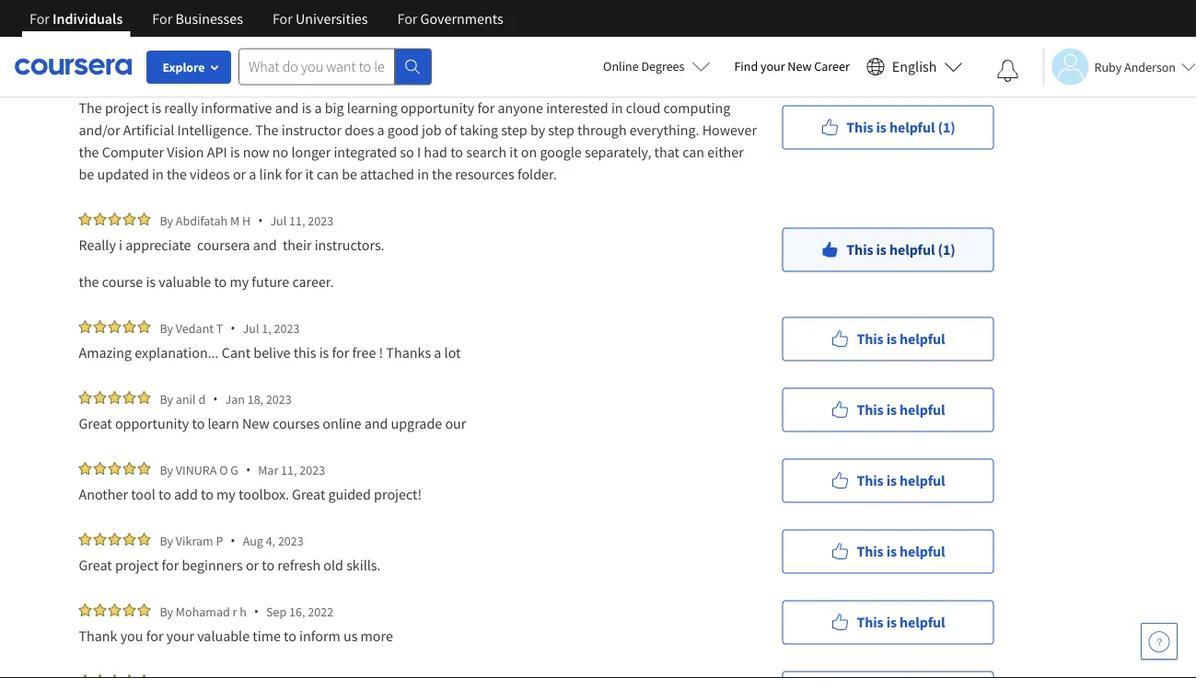 Task type: vqa. For each thing, say whether or not it's contained in the screenshot.


Task type: describe. For each thing, give the bounding box(es) containing it.
this is helpful button for our
[[782, 388, 994, 432]]

this for great project for beginners or to refresh old skills.
[[857, 543, 883, 561]]

0 horizontal spatial in
[[152, 165, 164, 183]]

individuals
[[53, 9, 123, 28]]

16,
[[289, 604, 305, 620]]

a left link
[[249, 165, 256, 183]]

!
[[379, 343, 383, 362]]

explanation...
[[135, 343, 219, 362]]

g
[[230, 462, 238, 478]]

help center image
[[1148, 631, 1170, 653]]

0 horizontal spatial new
[[242, 414, 270, 433]]

english
[[892, 58, 937, 76]]

find your new career link
[[725, 55, 859, 78]]

this is helpful button for project!
[[782, 459, 994, 503]]

courses
[[272, 414, 320, 433]]

instructors.
[[315, 236, 384, 254]]

2 horizontal spatial in
[[611, 99, 623, 117]]

2023 inside by vikram p • aug 4, 2023
[[278, 533, 304, 549]]

2022
[[308, 604, 333, 620]]

and inside the project is really informative and is a big learning opportunity for anyone interested in cloud computing and/or artificial intelligence. the instructor does a good job of taking step by step through everything. however the computer vision api is now no longer integrated so i had to search it on google separately, that can either be updated in the videos or a link for it can be attached in the resources folder.
[[275, 99, 299, 117]]

through
[[577, 121, 627, 139]]

by inside the by abdifatah m h • jul 11, 2023
[[160, 212, 173, 229]]

1 horizontal spatial in
[[417, 165, 429, 183]]

my for toolbox.
[[216, 485, 236, 504]]

add
[[174, 485, 198, 504]]

tool
[[131, 485, 155, 504]]

1 vertical spatial can
[[317, 165, 339, 183]]

m inside by abdul r n m • aug 10, 2023
[[231, 75, 240, 92]]

coursera
[[197, 236, 250, 254]]

folder.
[[517, 165, 557, 183]]

by for add
[[160, 462, 173, 478]]

1 this is helpful (1) button from the top
[[782, 105, 994, 150]]

great project for beginners or to refresh old skills.
[[79, 556, 381, 575]]

cant
[[222, 343, 251, 362]]

another
[[79, 485, 128, 504]]

for left free
[[332, 343, 349, 362]]

skills.
[[346, 556, 381, 575]]

businesses
[[175, 9, 243, 28]]

explore
[[162, 59, 205, 75]]

resources
[[455, 165, 514, 183]]

project for is
[[105, 99, 149, 117]]

this
[[293, 343, 316, 362]]

this is helpful button for thanks
[[782, 317, 994, 361]]

their
[[283, 236, 312, 254]]

and/or
[[79, 121, 120, 139]]

jul inside the by vedant t • jul 1, 2023
[[243, 320, 259, 337]]

by for really
[[160, 75, 173, 92]]

on
[[521, 143, 537, 161]]

integrated
[[334, 143, 397, 161]]

p
[[216, 533, 223, 549]]

1 horizontal spatial it
[[509, 143, 518, 161]]

instructor
[[281, 121, 342, 139]]

thank you for your valuable time to inform us more
[[79, 627, 393, 645]]

mohamad
[[176, 604, 230, 620]]

0 vertical spatial your
[[761, 58, 785, 75]]

learning
[[347, 99, 397, 117]]

d
[[198, 391, 205, 407]]

10,
[[283, 75, 299, 92]]

online degrees
[[603, 58, 684, 75]]

by vedant t • jul 1, 2023
[[160, 319, 300, 337]]

i
[[119, 236, 122, 254]]

this is helpful for project!
[[857, 472, 945, 490]]

this is helpful for thanks
[[857, 330, 945, 348]]

1 horizontal spatial can
[[682, 143, 704, 161]]

universities
[[296, 9, 368, 28]]

n
[[220, 75, 228, 92]]

jan
[[225, 391, 245, 407]]

helpful for thanks
[[900, 330, 945, 348]]

our
[[445, 414, 466, 433]]

2 vertical spatial and
[[364, 414, 388, 433]]

vedant
[[176, 320, 214, 337]]

course
[[102, 273, 143, 291]]

aug inside by vikram p • aug 4, 2023
[[243, 533, 263, 549]]

r
[[210, 75, 217, 92]]

this for the project is really informative and is a big learning opportunity for anyone interested in cloud computing and/or artificial intelligence. the instructor does a good job of taking step by step through everything. however the computer vision api is now no longer integrated so i had to search it on google separately, that can either be updated in the videos or a link for it can be attached in the resources folder.
[[846, 118, 873, 137]]

really
[[164, 99, 198, 117]]

to down 4, in the bottom left of the page
[[262, 556, 275, 575]]

link
[[259, 165, 282, 183]]

cloud
[[626, 99, 661, 117]]

project for for
[[115, 556, 159, 575]]

for universities
[[272, 9, 368, 28]]

r
[[233, 604, 237, 620]]

h
[[242, 212, 251, 229]]

for for businesses
[[152, 9, 172, 28]]

old
[[323, 556, 343, 575]]

updated
[[97, 165, 149, 183]]

by abdifatah m h • jul 11, 2023
[[160, 212, 333, 229]]

or inside the project is really informative and is a big learning opportunity for anyone interested in cloud computing and/or artificial intelligence. the instructor does a good job of taking step by step through everything. however the computer vision api is now no longer integrated so i had to search it on google separately, that can either be updated in the videos or a link for it can be attached in the resources folder.
[[233, 165, 246, 183]]

the project is really informative and is a big learning opportunity for anyone interested in cloud computing and/or artificial intelligence. the instructor does a good job of taking step by step through everything. however the computer vision api is now no longer integrated so i had to search it on google separately, that can either be updated in the videos or a link for it can be attached in the resources folder.
[[79, 99, 760, 183]]

for up taking
[[477, 99, 495, 117]]

career.
[[292, 273, 334, 291]]

informative
[[201, 99, 272, 117]]

0 vertical spatial the
[[79, 99, 102, 117]]

beginners
[[182, 556, 243, 575]]

great for great opportunity to learn new courses online and upgrade our
[[79, 414, 112, 433]]

interested
[[546, 99, 608, 117]]

great for great project for beginners or to refresh old skills.
[[79, 556, 112, 575]]

0 horizontal spatial it
[[305, 165, 314, 183]]

by for beginners
[[160, 533, 173, 549]]

does
[[345, 121, 374, 139]]

everything.
[[630, 121, 699, 139]]

intelligence.
[[177, 121, 252, 139]]

opportunity inside the project is really informative and is a big learning opportunity for anyone interested in cloud computing and/or artificial intelligence. the instructor does a good job of taking step by step through everything. however the computer vision api is now no longer integrated so i had to search it on google separately, that can either be updated in the videos or a link for it can be attached in the resources folder.
[[400, 99, 474, 117]]

taking
[[460, 121, 498, 139]]

this for great opportunity to learn new courses online and upgrade our
[[857, 401, 883, 419]]

longer
[[291, 143, 331, 161]]

abdul
[[176, 75, 207, 92]]

this is helpful for our
[[857, 401, 945, 419]]

separately,
[[585, 143, 651, 161]]

1 (1) from the top
[[938, 118, 955, 137]]

for down vikram
[[162, 556, 179, 575]]

2 be from the left
[[342, 165, 357, 183]]

2023 inside by vinura o g • mar 11, 2023
[[299, 462, 325, 478]]

for individuals
[[29, 9, 123, 28]]

aug inside by abdul r n m • aug 10, 2023
[[260, 75, 280, 92]]

for businesses
[[152, 9, 243, 28]]

to down 'coursera'
[[214, 273, 227, 291]]

m inside the by abdifatah m h • jul 11, 2023
[[230, 212, 240, 229]]

the down and/or
[[79, 143, 99, 161]]

that
[[654, 143, 679, 161]]

this for another tool to add to my toolbox. great guided project!
[[857, 472, 883, 490]]

vision
[[167, 143, 204, 161]]

search
[[466, 143, 507, 161]]

What do you want to learn? text field
[[238, 48, 395, 85]]

big
[[325, 99, 344, 117]]

by for learn
[[160, 391, 173, 407]]

us
[[343, 627, 358, 645]]

the left course
[[79, 273, 99, 291]]

2023 inside by anil d • jan 18, 2023
[[266, 391, 292, 407]]

a right the does
[[377, 121, 385, 139]]

2023 inside the by abdifatah m h • jul 11, 2023
[[308, 212, 333, 229]]

to left add
[[158, 485, 171, 504]]

4 this is helpful button from the top
[[782, 530, 994, 574]]

by for your
[[160, 604, 173, 620]]

governments
[[420, 9, 503, 28]]

my for future
[[230, 273, 249, 291]]



Task type: locate. For each thing, give the bounding box(es) containing it.
by left vikram
[[160, 533, 173, 549]]

11, inside the by abdifatah m h • jul 11, 2023
[[289, 212, 305, 229]]

and right online
[[364, 414, 388, 433]]

good
[[387, 121, 419, 139]]

for for governments
[[397, 9, 417, 28]]

1 horizontal spatial your
[[761, 58, 785, 75]]

online
[[603, 58, 639, 75]]

0 vertical spatial valuable
[[159, 273, 211, 291]]

the up now
[[255, 121, 279, 139]]

by
[[160, 75, 173, 92], [160, 212, 173, 229], [160, 320, 173, 337], [160, 391, 173, 407], [160, 462, 173, 478], [160, 533, 173, 549], [160, 604, 173, 620]]

and down the by abdifatah m h • jul 11, 2023
[[253, 236, 277, 254]]

either
[[707, 143, 744, 161]]

11, up their
[[289, 212, 305, 229]]

by left vinura
[[160, 462, 173, 478]]

0 horizontal spatial can
[[317, 165, 339, 183]]

1 vertical spatial my
[[216, 485, 236, 504]]

the down had
[[432, 165, 452, 183]]

2 this is helpful (1) from the top
[[846, 241, 955, 259]]

1 vertical spatial valuable
[[197, 627, 250, 645]]

computing
[[663, 99, 730, 117]]

jul
[[270, 212, 287, 229], [243, 320, 259, 337]]

to down the d
[[192, 414, 205, 433]]

1 m from the top
[[231, 75, 240, 92]]

this is helpful for more
[[857, 614, 945, 632]]

1 horizontal spatial opportunity
[[400, 99, 474, 117]]

jul inside the by abdifatah m h • jul 11, 2023
[[270, 212, 287, 229]]

be down 'integrated'
[[342, 165, 357, 183]]

this is helpful (1) for first this is helpful (1) button from the bottom of the page
[[846, 241, 955, 259]]

project up artificial
[[105, 99, 149, 117]]

or down by vikram p • aug 4, 2023
[[246, 556, 259, 575]]

1 vertical spatial aug
[[243, 533, 263, 549]]

this is helpful
[[857, 330, 945, 348], [857, 401, 945, 419], [857, 472, 945, 490], [857, 543, 945, 561], [857, 614, 945, 632]]

helpful for learning
[[889, 118, 935, 137]]

1 be from the left
[[79, 165, 94, 183]]

for for universities
[[272, 9, 293, 28]]

for left universities
[[272, 9, 293, 28]]

great up thank
[[79, 556, 112, 575]]

1 vertical spatial new
[[242, 414, 270, 433]]

lot
[[444, 343, 461, 362]]

1 by from the top
[[160, 75, 173, 92]]

this for thank you for your valuable time to inform us more
[[857, 614, 883, 632]]

your down mohamad
[[166, 627, 194, 645]]

be
[[79, 165, 94, 183], [342, 165, 357, 183]]

1 this is helpful button from the top
[[782, 317, 994, 361]]

or
[[233, 165, 246, 183], [246, 556, 259, 575]]

great up "another"
[[79, 414, 112, 433]]

online degrees button
[[588, 46, 725, 87]]

2023 inside the by vedant t • jul 1, 2023
[[274, 320, 300, 337]]

0 vertical spatial 11,
[[289, 212, 305, 229]]

find
[[734, 58, 758, 75]]

anyone
[[498, 99, 543, 117]]

i
[[417, 143, 421, 161]]

3 for from the left
[[272, 9, 293, 28]]

1 this is helpful from the top
[[857, 330, 945, 348]]

by inside by mohamad r h • sep 16, 2022
[[160, 604, 173, 620]]

1 vertical spatial this is helpful (1)
[[846, 241, 955, 259]]

1 vertical spatial opportunity
[[115, 414, 189, 433]]

guided
[[328, 485, 371, 504]]

6 by from the top
[[160, 533, 173, 549]]

no
[[272, 143, 288, 161]]

anil
[[176, 391, 196, 407]]

jul up their
[[270, 212, 287, 229]]

4 this is helpful from the top
[[857, 543, 945, 561]]

learn
[[208, 414, 239, 433]]

1 vertical spatial it
[[305, 165, 314, 183]]

5 this is helpful button from the top
[[782, 601, 994, 645]]

time
[[253, 627, 281, 645]]

2 (1) from the top
[[938, 241, 955, 259]]

computer
[[102, 143, 164, 161]]

by inside by vinura o g • mar 11, 2023
[[160, 462, 173, 478]]

0 horizontal spatial the
[[79, 99, 102, 117]]

2 by from the top
[[160, 212, 173, 229]]

11, inside by vinura o g • mar 11, 2023
[[281, 462, 297, 478]]

belive
[[254, 343, 290, 362]]

0 vertical spatial opportunity
[[400, 99, 474, 117]]

in down "computer"
[[152, 165, 164, 183]]

it left on
[[509, 143, 518, 161]]

1 vertical spatial or
[[246, 556, 259, 575]]

videos
[[190, 165, 230, 183]]

by left mohamad
[[160, 604, 173, 620]]

now
[[243, 143, 269, 161]]

1 vertical spatial jul
[[243, 320, 259, 337]]

thank
[[79, 627, 117, 645]]

step down anyone
[[501, 121, 527, 139]]

helpful for project!
[[900, 472, 945, 490]]

for left businesses
[[152, 9, 172, 28]]

1 vertical spatial m
[[230, 212, 240, 229]]

my down o
[[216, 485, 236, 504]]

another tool to add to my toolbox. great guided project!
[[79, 485, 422, 504]]

or down now
[[233, 165, 246, 183]]

1 vertical spatial project
[[115, 556, 159, 575]]

2023 right 18,
[[266, 391, 292, 407]]

1 vertical spatial (1)
[[938, 241, 955, 259]]

0 vertical spatial (1)
[[938, 118, 955, 137]]

to
[[450, 143, 463, 161], [214, 273, 227, 291], [192, 414, 205, 433], [158, 485, 171, 504], [201, 485, 214, 504], [262, 556, 275, 575], [284, 627, 296, 645]]

0 vertical spatial or
[[233, 165, 246, 183]]

so
[[400, 143, 414, 161]]

a left the lot
[[434, 343, 441, 362]]

2 vertical spatial great
[[79, 556, 112, 575]]

0 vertical spatial new
[[788, 58, 812, 75]]

1 horizontal spatial be
[[342, 165, 357, 183]]

be left the updated
[[79, 165, 94, 183]]

by inside by vikram p • aug 4, 2023
[[160, 533, 173, 549]]

2 this is helpful button from the top
[[782, 388, 994, 432]]

artificial
[[123, 121, 174, 139]]

the down vision
[[167, 165, 187, 183]]

m right the n
[[231, 75, 240, 92]]

1 vertical spatial and
[[253, 236, 277, 254]]

2023 right 4, in the bottom left of the page
[[278, 533, 304, 549]]

for left governments
[[397, 9, 417, 28]]

valuable
[[159, 273, 211, 291], [197, 627, 250, 645]]

coursera image
[[15, 52, 132, 81]]

2023 right mar
[[299, 462, 325, 478]]

0 vertical spatial this is helpful (1) button
[[782, 105, 994, 150]]

for right you
[[146, 627, 163, 645]]

for for individuals
[[29, 9, 50, 28]]

this is helpful button for more
[[782, 601, 994, 645]]

by up appreciate
[[160, 212, 173, 229]]

by left abdul
[[160, 75, 173, 92]]

valuable down r
[[197, 627, 250, 645]]

to right "time"
[[284, 627, 296, 645]]

by
[[530, 121, 545, 139]]

a left big
[[314, 99, 322, 117]]

t
[[216, 320, 223, 337]]

m left h
[[230, 212, 240, 229]]

for left individuals
[[29, 9, 50, 28]]

new down 18,
[[242, 414, 270, 433]]

ruby anderson
[[1094, 58, 1176, 75]]

11, for by abdifatah m h • jul 11, 2023
[[289, 212, 305, 229]]

ruby
[[1094, 58, 1122, 75]]

step
[[501, 121, 527, 139], [548, 121, 574, 139]]

0 vertical spatial aug
[[260, 75, 280, 92]]

by for belive
[[160, 320, 173, 337]]

o
[[219, 462, 228, 478]]

to inside the project is really informative and is a big learning opportunity for anyone interested in cloud computing and/or artificial intelligence. the instructor does a good job of taking step by step through everything. however the computer vision api is now no longer integrated so i had to search it on google separately, that can either be updated in the videos or a link for it can be attached in the resources folder.
[[450, 143, 463, 161]]

this for amazing explanation... cant belive this is for free ! thanks a lot
[[857, 330, 883, 348]]

None search field
[[238, 48, 432, 85]]

0 horizontal spatial your
[[166, 627, 194, 645]]

11, right mar
[[281, 462, 297, 478]]

11, for by vinura o g • mar 11, 2023
[[281, 462, 297, 478]]

valuable down appreciate
[[159, 273, 211, 291]]

1 this is helpful (1) from the top
[[846, 118, 955, 137]]

2023 right the 10,
[[301, 75, 327, 92]]

5 by from the top
[[160, 462, 173, 478]]

0 vertical spatial can
[[682, 143, 704, 161]]

to right had
[[450, 143, 463, 161]]

api
[[207, 143, 227, 161]]

4 for from the left
[[397, 9, 417, 28]]

for right link
[[285, 165, 302, 183]]

1 for from the left
[[29, 9, 50, 28]]

by inside the by vedant t • jul 1, 2023
[[160, 320, 173, 337]]

0 vertical spatial it
[[509, 143, 518, 161]]

helpful for our
[[900, 401, 945, 419]]

0 vertical spatial jul
[[270, 212, 287, 229]]

the course is valuable to my future career.
[[79, 273, 334, 291]]

in
[[611, 99, 623, 117], [152, 165, 164, 183], [417, 165, 429, 183]]

1 horizontal spatial step
[[548, 121, 574, 139]]

english button
[[859, 37, 970, 97]]

it
[[509, 143, 518, 161], [305, 165, 314, 183]]

free
[[352, 343, 376, 362]]

by anil d • jan 18, 2023
[[160, 390, 292, 408]]

2023 inside by abdul r n m • aug 10, 2023
[[301, 75, 327, 92]]

2 m from the top
[[230, 212, 240, 229]]

filled star image
[[93, 75, 106, 88], [93, 213, 106, 226], [108, 213, 121, 226], [123, 213, 136, 226], [79, 320, 92, 333], [93, 320, 106, 333], [123, 320, 136, 333], [93, 391, 106, 404], [123, 391, 136, 404], [79, 462, 92, 475], [108, 462, 121, 475], [123, 462, 136, 475], [79, 533, 92, 546], [93, 533, 106, 546], [79, 604, 92, 617], [79, 675, 92, 679], [93, 675, 106, 679], [108, 675, 121, 679], [138, 675, 151, 679]]

this is helpful (1)
[[846, 118, 955, 137], [846, 241, 955, 259]]

thanks
[[386, 343, 431, 362]]

5 this is helpful from the top
[[857, 614, 945, 632]]

1 vertical spatial your
[[166, 627, 194, 645]]

attached
[[360, 165, 414, 183]]

by inside by abdul r n m • aug 10, 2023
[[160, 75, 173, 92]]

by abdul r n m • aug 10, 2023
[[160, 75, 327, 92]]

opportunity up job
[[400, 99, 474, 117]]

vikram
[[176, 533, 213, 549]]

this is helpful (1) button
[[782, 105, 994, 150], [782, 228, 994, 272]]

your right find
[[761, 58, 785, 75]]

jul left the 1,
[[243, 320, 259, 337]]

1 vertical spatial the
[[255, 121, 279, 139]]

can down 'longer'
[[317, 165, 339, 183]]

this is helpful (1) for second this is helpful (1) button from the bottom of the page
[[846, 118, 955, 137]]

explore button
[[146, 51, 231, 84]]

and down the 10,
[[275, 99, 299, 117]]

project
[[105, 99, 149, 117], [115, 556, 159, 575]]

0 horizontal spatial jul
[[243, 320, 259, 337]]

2 for from the left
[[152, 9, 172, 28]]

1 horizontal spatial the
[[255, 121, 279, 139]]

my left future
[[230, 273, 249, 291]]

degrees
[[641, 58, 684, 75]]

3 this is helpful from the top
[[857, 472, 945, 490]]

google
[[540, 143, 582, 161]]

can right 'that'
[[682, 143, 704, 161]]

abdifatah
[[176, 212, 228, 229]]

1 vertical spatial great
[[292, 485, 325, 504]]

0 vertical spatial my
[[230, 273, 249, 291]]

2 step from the left
[[548, 121, 574, 139]]

1 horizontal spatial jul
[[270, 212, 287, 229]]

inform
[[299, 627, 340, 645]]

can
[[682, 143, 704, 161], [317, 165, 339, 183]]

in down 'i'
[[417, 165, 429, 183]]

appreciate
[[125, 236, 191, 254]]

to right add
[[201, 485, 214, 504]]

step up google on the left
[[548, 121, 574, 139]]

the up and/or
[[79, 99, 102, 117]]

however
[[702, 121, 757, 139]]

1 vertical spatial 11,
[[281, 462, 297, 478]]

show notifications image
[[997, 60, 1019, 82]]

opportunity down the anil at the bottom left of page
[[115, 414, 189, 433]]

0 vertical spatial and
[[275, 99, 299, 117]]

4 by from the top
[[160, 391, 173, 407]]

really i appreciate  coursera and  their instructors.
[[79, 236, 384, 254]]

3 this is helpful button from the top
[[782, 459, 994, 503]]

7 by from the top
[[160, 604, 173, 620]]

by inside by anil d • jan 18, 2023
[[160, 391, 173, 407]]

it down 'longer'
[[305, 165, 314, 183]]

1 step from the left
[[501, 121, 527, 139]]

2 this is helpful from the top
[[857, 401, 945, 419]]

career
[[814, 58, 850, 75]]

your
[[761, 58, 785, 75], [166, 627, 194, 645]]

by up explanation...
[[160, 320, 173, 337]]

2023 right the 1,
[[274, 320, 300, 337]]

project inside the project is really informative and is a big learning opportunity for anyone interested in cloud computing and/or artificial intelligence. the instructor does a good job of taking step by step through everything. however the computer vision api is now no longer integrated so i had to search it on google separately, that can either be updated in the videos or a link for it can be attached in the resources folder.
[[105, 99, 149, 117]]

2 this is helpful (1) button from the top
[[782, 228, 994, 272]]

great left guided on the left of page
[[292, 485, 325, 504]]

18,
[[247, 391, 263, 407]]

0 horizontal spatial opportunity
[[115, 414, 189, 433]]

2023 up their
[[308, 212, 333, 229]]

1 vertical spatial this is helpful (1) button
[[782, 228, 994, 272]]

helpful for more
[[900, 614, 945, 632]]

sep
[[266, 604, 287, 620]]

great opportunity to learn new courses online and upgrade our
[[79, 414, 469, 433]]

by vikram p • aug 4, 2023
[[160, 532, 304, 550]]

aug left the 10,
[[260, 75, 280, 92]]

3 by from the top
[[160, 320, 173, 337]]

0 vertical spatial this is helpful (1)
[[846, 118, 955, 137]]

0 horizontal spatial be
[[79, 165, 94, 183]]

in left cloud
[[611, 99, 623, 117]]

h
[[240, 604, 247, 620]]

job
[[422, 121, 442, 139]]

0 horizontal spatial step
[[501, 121, 527, 139]]

my
[[230, 273, 249, 291], [216, 485, 236, 504]]

1 horizontal spatial new
[[788, 58, 812, 75]]

0 vertical spatial m
[[231, 75, 240, 92]]

0 vertical spatial great
[[79, 414, 112, 433]]

anderson
[[1124, 58, 1176, 75]]

banner navigation
[[15, 0, 518, 37]]

by left the anil at the bottom left of page
[[160, 391, 173, 407]]

0 vertical spatial project
[[105, 99, 149, 117]]

1,
[[262, 320, 271, 337]]

aug left 4, in the bottom left of the page
[[243, 533, 263, 549]]

new left "career"
[[788, 58, 812, 75]]

project up you
[[115, 556, 159, 575]]

filled star image
[[79, 75, 92, 88], [108, 75, 121, 88], [123, 75, 136, 88], [138, 75, 151, 88], [79, 213, 92, 226], [138, 213, 151, 226], [108, 320, 121, 333], [138, 320, 151, 333], [79, 391, 92, 404], [108, 391, 121, 404], [138, 391, 151, 404], [93, 462, 106, 475], [138, 462, 151, 475], [108, 533, 121, 546], [123, 533, 136, 546], [138, 533, 151, 546], [93, 604, 106, 617], [108, 604, 121, 617], [123, 604, 136, 617], [138, 604, 151, 617], [123, 675, 136, 679]]

this is helpful button
[[782, 317, 994, 361], [782, 388, 994, 432], [782, 459, 994, 503], [782, 530, 994, 574], [782, 601, 994, 645]]



